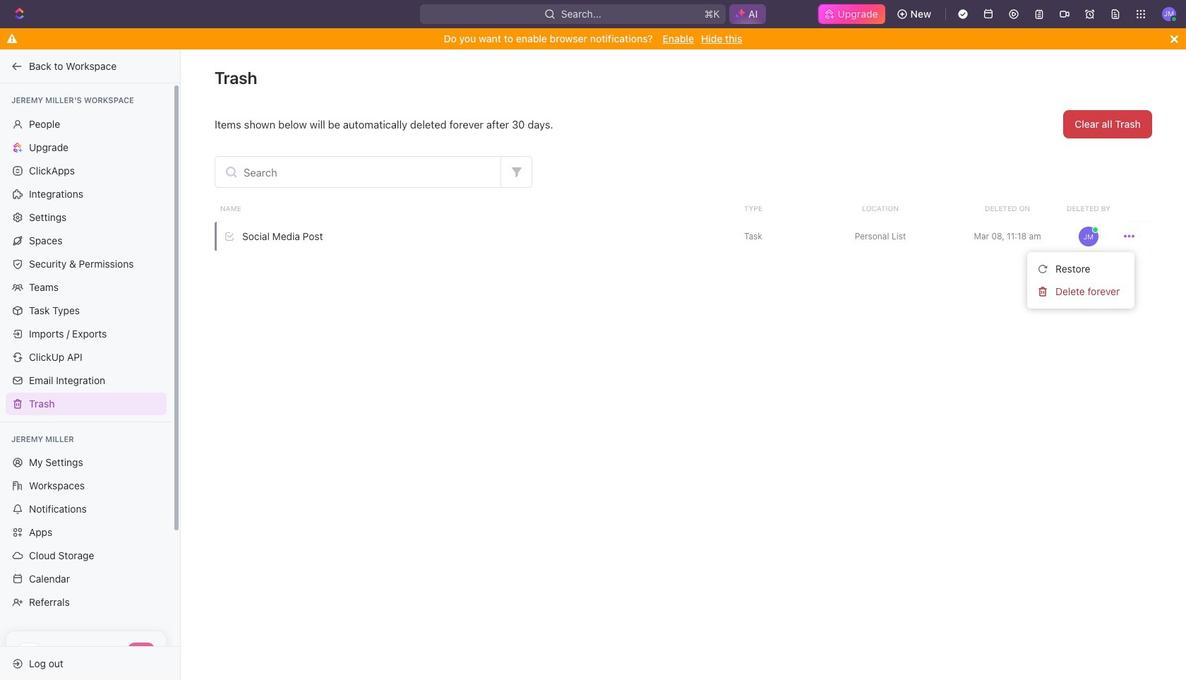 Task type: vqa. For each thing, say whether or not it's contained in the screenshot.
'Dropdown menu' icon
yes



Task type: locate. For each thing, give the bounding box(es) containing it.
dropdown menu image
[[1124, 231, 1135, 242]]

Search text field
[[215, 157, 501, 187]]



